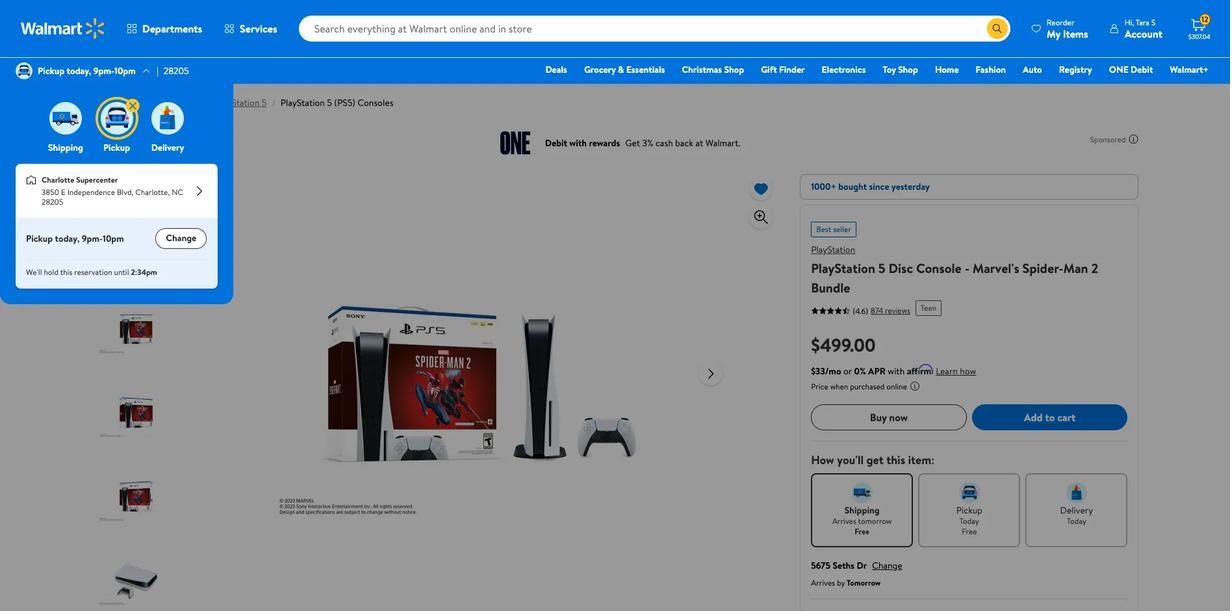 Task type: describe. For each thing, give the bounding box(es) containing it.
change inside change button
[[166, 232, 196, 245]]

yesterday
[[892, 180, 930, 193]]

 image inside pickup button
[[100, 102, 133, 135]]

learn how button
[[936, 365, 977, 378]]

0 horizontal spatial this
[[60, 267, 72, 278]]

seller
[[833, 224, 852, 235]]

how
[[811, 452, 835, 468]]

$499.00
[[811, 332, 876, 358]]

until
[[114, 267, 129, 278]]

Walmart Site-Wide search field
[[299, 16, 1011, 42]]

console
[[916, 259, 962, 277]]

|
[[157, 64, 158, 77]]

gift
[[761, 63, 777, 76]]

when
[[831, 381, 849, 392]]

playstation 5 disc console - marvel's spider-man 2 bundle - image 4 of 6 image
[[98, 458, 174, 534]]

learn how
[[936, 365, 977, 378]]

add to cart
[[1024, 410, 1076, 424]]

charlotte supercenter 3850 e independence blvd, charlotte, nc 28205
[[42, 174, 183, 207]]

today for delivery
[[1067, 515, 1087, 527]]

shipping button
[[47, 99, 85, 154]]

buy now
[[870, 410, 908, 424]]

shipping arrives tomorrow free
[[833, 504, 892, 537]]

1000+
[[811, 180, 836, 193]]

playstation 5 / playstation 5 (ps5) consoles
[[215, 96, 393, 109]]

christmas
[[682, 63, 722, 76]]

0 horizontal spatial playstation link
[[157, 96, 202, 109]]

independence
[[67, 187, 115, 198]]

electronics
[[822, 63, 866, 76]]

tomorrow
[[847, 577, 881, 588]]

one
[[1109, 63, 1129, 76]]

2
[[1092, 259, 1099, 277]]

christmas shop link
[[676, 62, 750, 77]]

zoom image modal image
[[753, 209, 769, 225]]

to
[[1046, 410, 1055, 424]]

registry
[[1059, 63, 1093, 76]]

walmart+ link
[[1164, 62, 1215, 77]]

intent image for delivery image
[[1067, 482, 1087, 503]]

Search search field
[[299, 16, 1011, 42]]

grocery & essentials link
[[578, 62, 671, 77]]

item:
[[908, 452, 935, 468]]

free inside shipping arrives tomorrow free
[[855, 526, 870, 537]]

 image for pickup today, 9pm-10pm
[[16, 62, 33, 79]]

tara
[[1136, 17, 1150, 28]]

reviews
[[885, 305, 911, 316]]

0 vertical spatial 28205
[[164, 64, 189, 77]]

video
[[91, 96, 114, 109]]

how you'll get this item:
[[811, 452, 935, 468]]

bought
[[839, 180, 867, 193]]

pickup down intent image for pickup
[[957, 504, 983, 517]]

or
[[844, 365, 852, 378]]

registry link
[[1054, 62, 1098, 77]]

delivery today
[[1061, 504, 1094, 527]]

best
[[817, 224, 832, 235]]

874
[[871, 305, 884, 316]]

pickup today free
[[957, 504, 983, 537]]

how
[[960, 365, 977, 378]]

toy
[[883, 63, 896, 76]]

toy shop link
[[877, 62, 924, 77]]

electronics link
[[816, 62, 872, 77]]

grocery
[[584, 63, 616, 76]]

playstation 5 disc console - marvel's spider-man 2 bundle - image 1 of 6 image
[[98, 207, 174, 283]]

intent image for pickup image
[[959, 482, 980, 503]]

12
[[1202, 14, 1209, 25]]

walmart+
[[1170, 63, 1209, 76]]

&
[[618, 63, 624, 76]]

walmart image
[[21, 18, 105, 39]]

change inside "5675 seths dr change arrives by tomorrow"
[[872, 559, 903, 572]]

0 vertical spatial 10pm
[[114, 64, 136, 77]]

charlotte
[[42, 174, 74, 185]]

home link
[[929, 62, 965, 77]]

buy
[[870, 410, 887, 424]]

playstation 5 disc console - marvel's spider-man 2 bundle - image 2 of 6 image
[[98, 291, 174, 367]]

1 vertical spatial today,
[[55, 232, 80, 245]]

services
[[240, 21, 277, 36]]

my
[[1047, 26, 1061, 41]]

best seller
[[817, 224, 852, 235]]

games
[[116, 96, 143, 109]]

disc
[[889, 259, 913, 277]]

reservation
[[74, 267, 112, 278]]

price when purchased online
[[811, 381, 907, 392]]

home
[[935, 63, 959, 76]]

add
[[1024, 410, 1043, 424]]

get
[[867, 452, 884, 468]]

(ps5)
[[334, 96, 355, 109]]

0 horizontal spatial 5
[[262, 96, 267, 109]]

5 inside playstation playstation 5 disc console - marvel's spider-man 2 bundle
[[879, 259, 886, 277]]

spider-
[[1023, 259, 1064, 277]]

now
[[889, 410, 908, 424]]

 image for delivery
[[151, 102, 184, 135]]

buy now button
[[811, 404, 967, 430]]

playstation 5 link
[[215, 96, 267, 109]]

1 vertical spatial change button
[[872, 559, 903, 572]]

christmas shop
[[682, 63, 744, 76]]

playstation 5 disc console - marvel's spider-man 2 bundle - image 3 of 6 image
[[98, 374, 174, 450]]

intent image for shipping image
[[852, 482, 873, 503]]

arrives inside "5675 seths dr change arrives by tomorrow"
[[811, 577, 835, 588]]

toy shop
[[883, 63, 918, 76]]

apr
[[869, 365, 886, 378]]

you'll
[[837, 452, 864, 468]]

today for pickup
[[960, 515, 979, 527]]

learn
[[936, 365, 958, 378]]

by
[[837, 577, 845, 588]]

one debit link
[[1104, 62, 1159, 77]]



Task type: vqa. For each thing, say whether or not it's contained in the screenshot.
'Verified Purchase' related to love it
no



Task type: locate. For each thing, give the bounding box(es) containing it.
playstation link down | 28205
[[157, 96, 202, 109]]

s
[[1152, 17, 1156, 28]]

shipping for shipping arrives tomorrow free
[[845, 504, 880, 517]]

1 vertical spatial arrives
[[811, 577, 835, 588]]

search icon image
[[992, 23, 1003, 34]]

$307.04
[[1189, 32, 1211, 41]]

delivery for delivery today
[[1061, 504, 1094, 517]]

purchased
[[850, 381, 885, 392]]

man
[[1064, 259, 1089, 277]]

0 horizontal spatial change button
[[156, 228, 207, 249]]

1 / from the left
[[149, 96, 152, 109]]

account
[[1125, 26, 1163, 41]]

delivery up "nc"
[[151, 141, 184, 154]]

1 horizontal spatial 28205
[[164, 64, 189, 77]]

pickup up the supercenter
[[103, 141, 130, 154]]

/ for games
[[149, 96, 152, 109]]

1 vertical spatial playstation link
[[811, 243, 856, 256]]

today
[[960, 515, 979, 527], [1067, 515, 1087, 527]]

1 horizontal spatial free
[[962, 526, 977, 537]]

3850
[[42, 187, 59, 198]]

1 horizontal spatial /
[[272, 96, 275, 109]]

5
[[262, 96, 267, 109], [327, 96, 332, 109], [879, 259, 886, 277]]

video games / playstation
[[91, 96, 202, 109]]

0 vertical spatial 9pm-
[[93, 64, 114, 77]]

next media item image
[[704, 366, 719, 381]]

free up dr
[[855, 526, 870, 537]]

28205 down charlotte on the left of page
[[42, 196, 63, 207]]

shipping up charlotte on the left of page
[[48, 141, 83, 154]]

0 horizontal spatial shop
[[724, 63, 744, 76]]

this right 'get'
[[887, 452, 906, 468]]

0%
[[855, 365, 866, 378]]

0 horizontal spatial today
[[960, 515, 979, 527]]

1 horizontal spatial delivery
[[1061, 504, 1094, 517]]

10pm up games
[[114, 64, 136, 77]]

 image inside shipping button
[[49, 102, 82, 135]]

essentials
[[627, 63, 665, 76]]

nc
[[172, 187, 183, 198]]

28205 inside the charlotte supercenter 3850 e independence blvd, charlotte, nc 28205
[[42, 196, 63, 207]]

0 horizontal spatial change
[[166, 232, 196, 245]]

change button right dr
[[872, 559, 903, 572]]

marvel's
[[973, 259, 1020, 277]]

affirm image
[[908, 364, 934, 374]]

0 vertical spatial playstation link
[[157, 96, 202, 109]]

playstation 5 disc console - marvel's spider-man 2 bundle - image 5 of 6 image
[[98, 542, 174, 611]]

change down "nc"
[[166, 232, 196, 245]]

0 vertical spatial change button
[[156, 228, 207, 249]]

shop
[[724, 63, 744, 76], [898, 63, 918, 76]]

shop for toy shop
[[898, 63, 918, 76]]

shipping for shipping
[[48, 141, 83, 154]]

services button
[[213, 13, 288, 44]]

playstation link
[[157, 96, 202, 109], [811, 243, 856, 256]]

0 vertical spatial shipping
[[48, 141, 83, 154]]

0 horizontal spatial 28205
[[42, 196, 63, 207]]

0 horizontal spatial free
[[855, 526, 870, 537]]

1 vertical spatial shipping
[[845, 504, 880, 517]]

departments
[[142, 21, 202, 36]]

today down intent image for pickup
[[960, 515, 979, 527]]

0 vertical spatial delivery
[[151, 141, 184, 154]]

1 horizontal spatial shop
[[898, 63, 918, 76]]

2 shop from the left
[[898, 63, 918, 76]]

$33/mo or 0% apr with
[[811, 365, 905, 378]]

today,
[[67, 64, 91, 77], [55, 232, 80, 245]]

today, down walmart image
[[67, 64, 91, 77]]

cart
[[1058, 410, 1076, 424]]

charlotte,
[[135, 187, 170, 198]]

pickup today, 9pm-10pm up we'll hold this reservation until 2:34pm
[[26, 232, 124, 245]]

legal information image
[[910, 381, 920, 391]]

1 free from the left
[[855, 526, 870, 537]]

playstation 5 (ps5) consoles link
[[281, 96, 393, 109]]

debit
[[1131, 63, 1153, 76]]

2 today from the left
[[1067, 515, 1087, 527]]

/ right "playstation 5" link
[[272, 96, 275, 109]]

arrives down the 5675
[[811, 577, 835, 588]]

delivery for delivery
[[151, 141, 184, 154]]

pickup inside button
[[103, 141, 130, 154]]

fashion link
[[970, 62, 1012, 77]]

shipping down "intent image for shipping"
[[845, 504, 880, 517]]

items
[[1063, 26, 1089, 41]]

change right dr
[[872, 559, 903, 572]]

we'll hold this reservation until 2:34pm
[[26, 267, 157, 278]]

-
[[965, 259, 970, 277]]

remove from favorites list, playstation 5 disc console - marvel's spider-man 2 bundle image
[[753, 180, 769, 197]]

free inside pickup today free
[[962, 526, 977, 537]]

arrives left tomorrow at the right bottom of page
[[833, 515, 857, 527]]

0 horizontal spatial /
[[149, 96, 152, 109]]

playstation playstation 5 disc console - marvel's spider-man 2 bundle
[[811, 243, 1099, 296]]

 image
[[16, 62, 33, 79], [49, 102, 82, 135], [100, 102, 133, 135], [151, 102, 184, 135]]

today inside delivery today
[[1067, 515, 1087, 527]]

we'll
[[26, 267, 42, 278]]

1 horizontal spatial change
[[872, 559, 903, 572]]

delivery button
[[149, 99, 187, 154]]

(4.6) 874 reviews
[[853, 305, 911, 316]]

2 horizontal spatial 5
[[879, 259, 886, 277]]

 image
[[26, 175, 36, 185]]

shipping inside shipping arrives tomorrow free
[[845, 504, 880, 517]]

price
[[811, 381, 829, 392]]

0 vertical spatial this
[[60, 267, 72, 278]]

change button down "nc"
[[156, 228, 207, 249]]

1 vertical spatial 10pm
[[103, 232, 124, 245]]

| 28205
[[157, 64, 189, 77]]

video games link
[[91, 96, 143, 109]]

bundle
[[811, 279, 851, 296]]

0 vertical spatial today,
[[67, 64, 91, 77]]

today, up hold
[[55, 232, 80, 245]]

1 horizontal spatial 5
[[327, 96, 332, 109]]

0 horizontal spatial delivery
[[151, 141, 184, 154]]

free down intent image for pickup
[[962, 526, 977, 537]]

1000+ bought since yesterday
[[811, 180, 930, 193]]

one debit
[[1109, 63, 1153, 76]]

shipping inside button
[[48, 141, 83, 154]]

e
[[61, 187, 66, 198]]

teen
[[921, 302, 937, 313]]

pickup today, 9pm-10pm up video at top
[[38, 64, 136, 77]]

1 vertical spatial 9pm-
[[82, 232, 103, 245]]

finder
[[779, 63, 805, 76]]

2 / from the left
[[272, 96, 275, 109]]

grocery & essentials
[[584, 63, 665, 76]]

0 horizontal spatial shipping
[[48, 141, 83, 154]]

delivery down intent image for delivery
[[1061, 504, 1094, 517]]

hi, tara s account
[[1125, 17, 1163, 41]]

/
[[149, 96, 152, 109], [272, 96, 275, 109]]

1 horizontal spatial change button
[[872, 559, 903, 572]]

gift finder
[[761, 63, 805, 76]]

1 shop from the left
[[724, 63, 744, 76]]

fashion
[[976, 63, 1006, 76]]

1 vertical spatial 28205
[[42, 196, 63, 207]]

pickup up we'll
[[26, 232, 53, 245]]

shop inside "link"
[[898, 63, 918, 76]]

delivery inside button
[[151, 141, 184, 154]]

0 vertical spatial change
[[166, 232, 196, 245]]

1 today from the left
[[960, 515, 979, 527]]

1 vertical spatial this
[[887, 452, 906, 468]]

this right hold
[[60, 267, 72, 278]]

10pm up until
[[103, 232, 124, 245]]

28205 right |
[[164, 64, 189, 77]]

1 vertical spatial change
[[872, 559, 903, 572]]

1 vertical spatial delivery
[[1061, 504, 1094, 517]]

874 reviews link
[[868, 305, 911, 316]]

2:34pm
[[131, 267, 157, 278]]

/ for 5
[[272, 96, 275, 109]]

hold
[[44, 267, 59, 278]]

playstation link down best seller
[[811, 243, 856, 256]]

auto
[[1023, 63, 1042, 76]]

0 vertical spatial arrives
[[833, 515, 857, 527]]

today inside pickup today free
[[960, 515, 979, 527]]

seths
[[833, 559, 855, 572]]

1 horizontal spatial this
[[887, 452, 906, 468]]

1 horizontal spatial today
[[1067, 515, 1087, 527]]

9pm- up we'll hold this reservation until 2:34pm
[[82, 232, 103, 245]]

playstation
[[157, 96, 202, 109], [215, 96, 260, 109], [281, 96, 325, 109], [811, 243, 856, 256], [811, 259, 876, 277]]

pickup button
[[98, 99, 139, 154]]

with
[[888, 365, 905, 378]]

9pm- up video at top
[[93, 64, 114, 77]]

1 horizontal spatial playstation link
[[811, 243, 856, 256]]

this
[[60, 267, 72, 278], [887, 452, 906, 468]]

ad disclaimer and feedback for skylinedisplayad image
[[1129, 134, 1139, 144]]

1 horizontal spatial shipping
[[845, 504, 880, 517]]

dr
[[857, 559, 867, 572]]

free
[[855, 526, 870, 537], [962, 526, 977, 537]]

 image inside delivery button
[[151, 102, 184, 135]]

gift finder link
[[755, 62, 811, 77]]

shop for christmas shop
[[724, 63, 744, 76]]

blvd,
[[117, 187, 133, 198]]

28205
[[164, 64, 189, 77], [42, 196, 63, 207]]

departments button
[[116, 13, 213, 44]]

hi,
[[1125, 17, 1135, 28]]

pickup down walmart image
[[38, 64, 65, 77]]

shop right 'christmas'
[[724, 63, 744, 76]]

shop right toy
[[898, 63, 918, 76]]

consoles
[[358, 96, 393, 109]]

2 free from the left
[[962, 526, 977, 537]]

 image for shipping
[[49, 102, 82, 135]]

deals
[[546, 63, 567, 76]]

0 vertical spatial pickup today, 9pm-10pm
[[38, 64, 136, 77]]

reorder my items
[[1047, 17, 1089, 41]]

today down intent image for delivery
[[1067, 515, 1087, 527]]

/ right games
[[149, 96, 152, 109]]

1 vertical spatial pickup today, 9pm-10pm
[[26, 232, 124, 245]]

arrives inside shipping arrives tomorrow free
[[833, 515, 857, 527]]

tomorrow
[[858, 515, 892, 527]]



